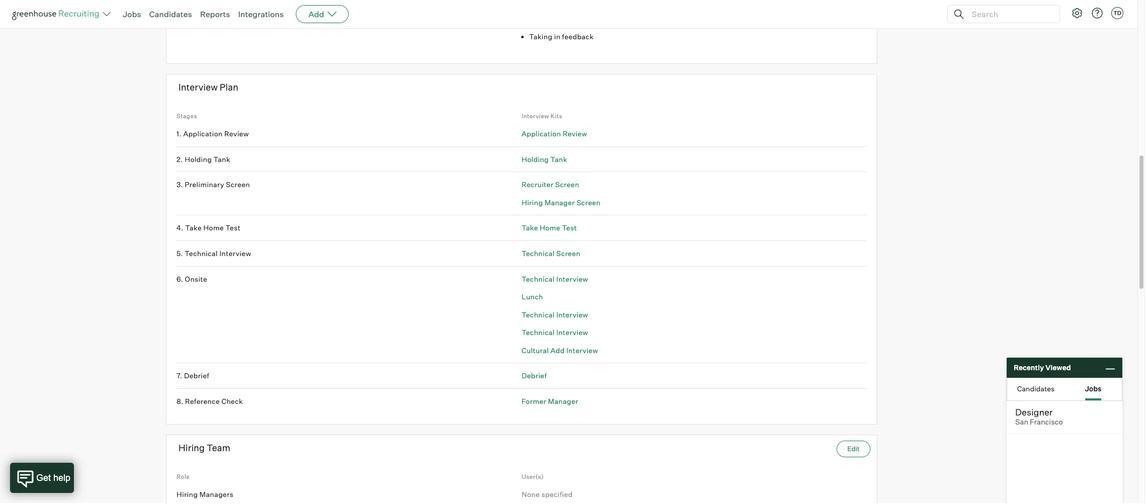 Task type: locate. For each thing, give the bounding box(es) containing it.
1 horizontal spatial review
[[563, 129, 587, 138]]

1 horizontal spatial home
[[540, 224, 560, 232]]

take
[[185, 224, 202, 232], [522, 224, 538, 232]]

jobs
[[123, 9, 141, 19], [1085, 384, 1102, 393]]

2 vertical spatial hiring
[[177, 490, 198, 499]]

1 horizontal spatial test
[[562, 224, 577, 232]]

candidates link
[[149, 9, 192, 19]]

test up 5. technical interview
[[226, 224, 241, 232]]

test
[[226, 224, 241, 232], [562, 224, 577, 232]]

screen right 'preliminary'
[[226, 180, 250, 189]]

holding up the recruiter
[[522, 155, 549, 163]]

0 horizontal spatial debrief
[[184, 372, 209, 380]]

0 vertical spatial technical interview link
[[522, 275, 588, 283]]

role
[[177, 473, 190, 481]]

technical interview
[[522, 275, 588, 283], [522, 310, 588, 319], [522, 328, 588, 337]]

hiring down the recruiter
[[522, 198, 543, 207]]

review up 2. holding tank
[[224, 129, 249, 138]]

manager right former
[[548, 397, 578, 406]]

1 technical interview link from the top
[[522, 275, 588, 283]]

8.
[[177, 397, 183, 406]]

technical interview up cultural add interview
[[522, 328, 588, 337]]

0 horizontal spatial application
[[183, 129, 223, 138]]

cultural add interview
[[522, 346, 598, 355]]

lunch link
[[522, 292, 543, 301]]

recruiter screen link
[[522, 180, 579, 189]]

3 technical interview link from the top
[[522, 328, 588, 337]]

home up 5. technical interview
[[203, 224, 224, 232]]

hiring down role
[[177, 490, 198, 499]]

manager for former
[[548, 397, 578, 406]]

integrations
[[238, 9, 284, 19]]

1 horizontal spatial candidates
[[1017, 384, 1055, 393]]

debrief link
[[522, 372, 547, 380]]

managers
[[199, 490, 234, 499]]

add button
[[296, 5, 349, 23]]

take up "technical screen" link
[[522, 224, 538, 232]]

0 vertical spatial candidates
[[149, 9, 192, 19]]

hiring left team
[[179, 442, 205, 453]]

0 vertical spatial manager
[[545, 198, 575, 207]]

debrief right the 7.
[[184, 372, 209, 380]]

technical interview for 2nd technical interview link from the bottom of the page
[[522, 310, 588, 319]]

test down hiring manager screen "link"
[[562, 224, 577, 232]]

1 vertical spatial technical interview
[[522, 310, 588, 319]]

feedback
[[562, 32, 594, 41]]

tab list
[[1007, 378, 1122, 401]]

application
[[183, 129, 223, 138], [522, 129, 561, 138]]

0 vertical spatial add
[[309, 9, 324, 19]]

td button
[[1110, 5, 1126, 21]]

recently viewed
[[1014, 363, 1071, 372]]

stages
[[177, 112, 197, 120]]

holding tank
[[522, 155, 567, 163]]

1 take from the left
[[185, 224, 202, 232]]

candidates
[[149, 9, 192, 19], [1017, 384, 1055, 393]]

manager
[[545, 198, 575, 207], [548, 397, 578, 406]]

1 horizontal spatial application
[[522, 129, 561, 138]]

hiring for hiring manager screen
[[522, 198, 543, 207]]

technical interview link down the lunch at bottom
[[522, 310, 588, 319]]

taking in feedback
[[529, 32, 594, 41]]

3.
[[177, 180, 183, 189]]

screen
[[226, 180, 250, 189], [555, 180, 579, 189], [577, 198, 601, 207], [556, 249, 581, 258]]

technical
[[185, 249, 218, 258], [522, 249, 555, 258], [522, 275, 555, 283], [522, 310, 555, 319], [522, 328, 555, 337]]

interview
[[179, 81, 218, 93], [522, 112, 549, 120], [219, 249, 251, 258], [556, 275, 588, 283], [556, 310, 588, 319], [556, 328, 588, 337], [566, 346, 598, 355]]

0 horizontal spatial home
[[203, 224, 224, 232]]

designer
[[1016, 407, 1053, 418]]

0 horizontal spatial take
[[185, 224, 202, 232]]

edit link
[[837, 441, 870, 457]]

1 horizontal spatial tank
[[551, 155, 567, 163]]

application down interview kits
[[522, 129, 561, 138]]

1 technical interview from the top
[[522, 275, 588, 283]]

cultural
[[522, 346, 549, 355]]

application down "stages"
[[183, 129, 223, 138]]

1 vertical spatial manager
[[548, 397, 578, 406]]

3. preliminary screen
[[177, 180, 250, 189]]

francisco
[[1030, 418, 1063, 427]]

add
[[309, 9, 324, 19], [551, 346, 565, 355]]

take right 4.
[[185, 224, 202, 232]]

0 vertical spatial hiring
[[522, 198, 543, 207]]

tank down application review
[[551, 155, 567, 163]]

0 horizontal spatial test
[[226, 224, 241, 232]]

1 vertical spatial add
[[551, 346, 565, 355]]

take home test link
[[522, 224, 577, 232]]

technical interview link up cultural add interview
[[522, 328, 588, 337]]

2 technical interview from the top
[[522, 310, 588, 319]]

1 holding from the left
[[185, 155, 212, 163]]

technical interview link down "technical screen" link
[[522, 275, 588, 283]]

2 application from the left
[[522, 129, 561, 138]]

technical down the lunch at bottom
[[522, 310, 555, 319]]

home up "technical screen" link
[[540, 224, 560, 232]]

candidates down recently viewed
[[1017, 384, 1055, 393]]

5.
[[177, 249, 183, 258]]

0 horizontal spatial review
[[224, 129, 249, 138]]

2. holding tank
[[177, 155, 230, 163]]

holding right the "2."
[[185, 155, 212, 163]]

0 horizontal spatial jobs
[[123, 9, 141, 19]]

2 vertical spatial technical interview
[[522, 328, 588, 337]]

designer san francisco
[[1016, 407, 1063, 427]]

2 technical interview link from the top
[[522, 310, 588, 319]]

san
[[1016, 418, 1029, 427]]

7. debrief
[[177, 372, 209, 380]]

interview plan
[[179, 81, 238, 93]]

0 horizontal spatial holding
[[185, 155, 212, 163]]

specified
[[542, 490, 573, 499]]

take home test
[[522, 224, 577, 232]]

edit
[[848, 445, 860, 453]]

home
[[203, 224, 224, 232], [540, 224, 560, 232]]

1 review from the left
[[224, 129, 249, 138]]

5. technical interview
[[177, 249, 251, 258]]

3 technical interview from the top
[[522, 328, 588, 337]]

voracious
[[184, 5, 218, 13]]

0 vertical spatial technical interview
[[522, 275, 588, 283]]

review
[[224, 129, 249, 138], [563, 129, 587, 138]]

none
[[522, 490, 540, 499]]

configure image
[[1071, 7, 1083, 19]]

hiring
[[522, 198, 543, 207], [179, 442, 205, 453], [177, 490, 198, 499]]

technical interview link
[[522, 275, 588, 283], [522, 310, 588, 319], [522, 328, 588, 337]]

technical interview down "technical screen" link
[[522, 275, 588, 283]]

1 horizontal spatial holding
[[522, 155, 549, 163]]

holding
[[185, 155, 212, 163], [522, 155, 549, 163]]

taking
[[529, 32, 553, 41]]

tank up 3. preliminary screen
[[214, 155, 230, 163]]

4. take home test
[[177, 224, 241, 232]]

screen down recruiter screen link
[[577, 198, 601, 207]]

team
[[207, 442, 230, 453]]

1 vertical spatial technical interview link
[[522, 310, 588, 319]]

none specified
[[522, 490, 573, 499]]

tank
[[214, 155, 230, 163], [551, 155, 567, 163]]

2 holding from the left
[[522, 155, 549, 163]]

technical screen
[[522, 249, 581, 258]]

candidates right jobs link
[[149, 9, 192, 19]]

1 vertical spatial jobs
[[1085, 384, 1102, 393]]

review up the holding tank link
[[563, 129, 587, 138]]

2 vertical spatial technical interview link
[[522, 328, 588, 337]]

lunch
[[522, 292, 543, 301]]

6. onsite
[[177, 275, 207, 283]]

manager down recruiter screen link
[[545, 198, 575, 207]]

screen up hiring manager screen "link"
[[555, 180, 579, 189]]

1 test from the left
[[226, 224, 241, 232]]

1 horizontal spatial debrief
[[522, 372, 547, 380]]

debrief up former
[[522, 372, 547, 380]]

former manager
[[522, 397, 578, 406]]

screen down take home test link
[[556, 249, 581, 258]]

1 vertical spatial candidates
[[1017, 384, 1055, 393]]

0 vertical spatial jobs
[[123, 9, 141, 19]]

debrief
[[184, 372, 209, 380], [522, 372, 547, 380]]

hiring managers
[[177, 490, 234, 499]]

cultural add interview link
[[522, 346, 598, 355]]

0 horizontal spatial tank
[[214, 155, 230, 163]]

1 vertical spatial hiring
[[179, 442, 205, 453]]

technical interview down the lunch at bottom
[[522, 310, 588, 319]]

0 horizontal spatial add
[[309, 9, 324, 19]]

td button
[[1112, 7, 1124, 19]]

1 horizontal spatial take
[[522, 224, 538, 232]]



Task type: describe. For each thing, give the bounding box(es) containing it.
1 horizontal spatial jobs
[[1085, 384, 1102, 393]]

in
[[554, 32, 561, 41]]

hiring for hiring managers
[[177, 490, 198, 499]]

technical right 5.
[[185, 249, 218, 258]]

2 home from the left
[[540, 224, 560, 232]]

former
[[522, 397, 547, 406]]

2 test from the left
[[562, 224, 577, 232]]

1 debrief from the left
[[184, 372, 209, 380]]

1. application review
[[177, 129, 249, 138]]

1 tank from the left
[[214, 155, 230, 163]]

hiring manager screen
[[522, 198, 601, 207]]

check
[[222, 397, 243, 406]]

user(s)
[[522, 473, 544, 481]]

former manager link
[[522, 397, 578, 406]]

add inside popup button
[[309, 9, 324, 19]]

greenhouse recruiting image
[[12, 8, 103, 20]]

holding tank link
[[522, 155, 567, 163]]

interview kits
[[522, 112, 562, 120]]

recently
[[1014, 363, 1044, 372]]

voracious learner
[[184, 5, 244, 13]]

technical down take home test
[[522, 249, 555, 258]]

technical screen link
[[522, 249, 581, 258]]

hiring manager screen link
[[522, 198, 601, 207]]

technical up cultural
[[522, 328, 555, 337]]

1 horizontal spatial add
[[551, 346, 565, 355]]

4.
[[177, 224, 184, 232]]

technical interview for first technical interview link from the bottom of the page
[[522, 328, 588, 337]]

8. reference check
[[177, 397, 243, 406]]

1.
[[177, 129, 182, 138]]

kits
[[551, 112, 562, 120]]

viewed
[[1046, 363, 1071, 372]]

2 tank from the left
[[551, 155, 567, 163]]

reports link
[[200, 9, 230, 19]]

tab list containing candidates
[[1007, 378, 1122, 401]]

recruiter screen
[[522, 180, 579, 189]]

reports
[[200, 9, 230, 19]]

Search text field
[[969, 7, 1051, 21]]

2 review from the left
[[563, 129, 587, 138]]

integrations link
[[238, 9, 284, 19]]

application review
[[522, 129, 587, 138]]

technical interview for third technical interview link from the bottom
[[522, 275, 588, 283]]

hiring for hiring team
[[179, 442, 205, 453]]

reference
[[185, 397, 220, 406]]

preliminary
[[185, 180, 224, 189]]

2.
[[177, 155, 183, 163]]

0 horizontal spatial candidates
[[149, 9, 192, 19]]

2 take from the left
[[522, 224, 538, 232]]

recruiter
[[522, 180, 554, 189]]

technical up lunch link
[[522, 275, 555, 283]]

1 application from the left
[[183, 129, 223, 138]]

jobs link
[[123, 9, 141, 19]]

hiring team
[[179, 442, 230, 453]]

manager for hiring
[[545, 198, 575, 207]]

6.
[[177, 275, 183, 283]]

learner
[[220, 5, 244, 13]]

td
[[1114, 10, 1122, 17]]

application review link
[[522, 129, 587, 138]]

7.
[[177, 372, 182, 380]]

2 debrief from the left
[[522, 372, 547, 380]]

1 home from the left
[[203, 224, 224, 232]]

onsite
[[185, 275, 207, 283]]

plan
[[220, 81, 238, 93]]



Task type: vqa. For each thing, say whether or not it's contained in the screenshot.
2nd Holding from right
yes



